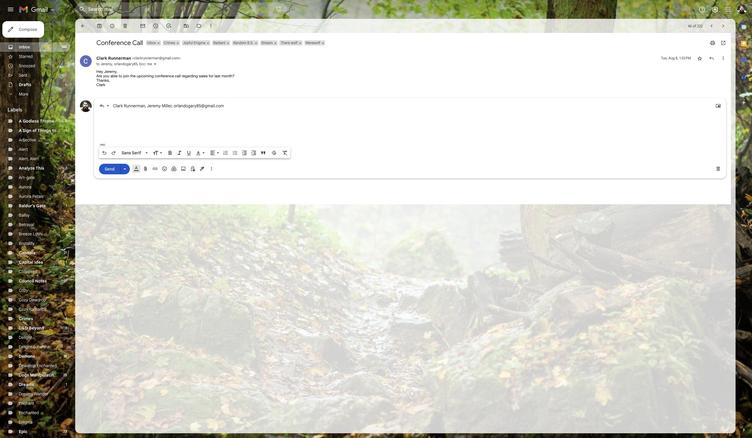 Task type: vqa. For each thing, say whether or not it's contained in the screenshot.
middle the 'Inbox'
no



Task type: describe. For each thing, give the bounding box(es) containing it.
tue, aug 8, 1:33 pm
[[662, 56, 692, 60]]

18
[[64, 354, 67, 359]]

support image
[[699, 6, 706, 13]]

jeremy,
[[104, 69, 118, 74]]

crimes link
[[19, 316, 33, 321]]

1 vertical spatial enchanted
[[19, 410, 39, 416]]

manipulating
[[30, 373, 56, 378]]

ballsy
[[19, 213, 30, 218]]

werewolf button
[[305, 40, 321, 46]]

1 for baldur's gate
[[66, 204, 67, 208]]

snoozed link
[[19, 63, 35, 69]]

delete image
[[122, 23, 128, 29]]

inbox for inbox button
[[147, 41, 156, 45]]

labels
[[8, 107, 22, 113]]

starred link
[[19, 54, 33, 59]]

enigma inside labels navigation
[[19, 420, 33, 425]]

labels image
[[196, 23, 202, 29]]

conference
[[155, 74, 174, 78]]

14
[[64, 316, 67, 321]]

settings image
[[712, 6, 719, 13]]

more
[[19, 91, 28, 97]]

enigma link
[[19, 420, 33, 425]]

23
[[63, 429, 67, 434]]

older image
[[721, 23, 727, 29]]

formatting options toolbar
[[99, 148, 291, 158]]

insert emoji ‪(⌘⇧2)‬ image
[[162, 166, 168, 172]]

aurora link
[[19, 184, 31, 190]]

gmail image
[[19, 4, 51, 15]]

25
[[63, 373, 67, 377]]

brutality
[[19, 241, 35, 246]]

clark runnerman , jeremy miller , orlandogary85@gmail.com
[[113, 103, 224, 109]]

to inside the hey jeremy, are you able to join the upcoming conference call regarding sales for last month? thanks, clark
[[119, 74, 122, 78]]

call
[[175, 74, 181, 78]]

1 for dreams
[[66, 382, 67, 387]]

aurora for aurora link
[[19, 184, 31, 190]]

last
[[215, 74, 221, 78]]

council
[[19, 279, 34, 284]]

crimes for 'crimes' button
[[164, 41, 175, 45]]

this
[[36, 166, 44, 171]]

dewdrop enchanted link
[[19, 363, 57, 369]]

to inside labels navigation
[[52, 128, 56, 133]]

dreamy wander link
[[19, 391, 49, 397]]

join the
[[123, 74, 136, 78]]

joyful enigma
[[183, 41, 206, 45]]

a sign of things to come
[[19, 128, 69, 133]]

>
[[179, 56, 181, 60]]

discard draft ‪(⌘⇧d)‬ image
[[716, 166, 722, 172]]

move to image
[[184, 23, 189, 29]]

1 for a sign of things to come
[[66, 128, 67, 133]]

dreams link
[[19, 382, 34, 387]]

bulleted list ‪(⌘⇧8)‬ image
[[232, 150, 238, 156]]

breeze lush
[[19, 231, 42, 237]]

redo ‪(⌘y)‬ image
[[111, 150, 117, 156]]

insert photo image
[[181, 166, 186, 172]]

epic link
[[19, 429, 27, 434]]

analyze
[[19, 166, 35, 171]]

, up jeremy,
[[112, 62, 113, 66]]

betrayal
[[19, 222, 34, 227]]

search mail image
[[77, 4, 88, 15]]

breeze lush link
[[19, 231, 42, 237]]

demons link
[[19, 354, 35, 359]]

cozy for cozy radiance
[[19, 307, 28, 312]]

enchant
[[19, 401, 34, 406]]

delight sunshine
[[19, 344, 50, 350]]

dreamy
[[19, 391, 33, 397]]

tue,
[[662, 56, 668, 60]]

dogs manipulating time link
[[19, 373, 67, 378]]

baldur's gate link
[[19, 203, 46, 209]]

indent more ‪(⌘])‬ image
[[251, 150, 257, 156]]

add to tasks image
[[166, 23, 172, 29]]

stream
[[262, 41, 273, 45]]

radiant
[[214, 41, 226, 45]]

insert link ‪(⌘k)‬ image
[[152, 166, 158, 172]]

quote ‪(⌘⇧9)‬ image
[[261, 150, 266, 156]]

conference call
[[96, 39, 143, 47]]

snooze image
[[153, 23, 159, 29]]

cozy dewdrop
[[19, 297, 46, 303]]

collapse
[[19, 269, 35, 274]]

snoozed
[[19, 63, 35, 69]]

alert, alert
[[19, 156, 39, 161]]

hey jeremy, are you able to join the upcoming conference call regarding sales for last month? thanks, clark
[[96, 69, 237, 87]]

alert,
[[19, 156, 29, 161]]

notes
[[35, 279, 47, 284]]

baldur's gate
[[19, 203, 46, 209]]

delight link
[[19, 335, 32, 340]]

dogs manipulating time
[[19, 373, 67, 378]]

type of response image
[[99, 103, 105, 109]]

report spam image
[[109, 23, 115, 29]]

me
[[147, 62, 152, 66]]

more options image
[[210, 166, 214, 172]]

3
[[65, 326, 67, 330]]

0 vertical spatial of
[[694, 24, 697, 28]]

remove formatting ‪(⌘\)‬ image
[[282, 150, 288, 156]]

radiant button
[[212, 40, 226, 46]]

more image
[[208, 23, 214, 29]]

1 vertical spatial alert
[[30, 156, 39, 161]]

advanced search options image
[[273, 3, 285, 15]]

Search mail text field
[[88, 6, 259, 12]]

enchant link
[[19, 401, 34, 406]]

cozy for cozy link
[[19, 288, 28, 293]]

italic ‪(⌘i)‬ image
[[177, 150, 183, 156]]

sans serif
[[122, 150, 141, 156]]

21 for candela
[[64, 251, 67, 255]]

insert files using drive image
[[171, 166, 177, 172]]

delight for delight sunshine
[[19, 344, 32, 350]]

delight sunshine link
[[19, 344, 50, 350]]

clark for clark runnerman < clarkrunnerman@gmail.com >
[[96, 56, 107, 61]]

insert signature image
[[199, 166, 205, 172]]

cozy radiance link
[[19, 307, 46, 312]]

throne
[[40, 119, 54, 124]]

thanks,
[[96, 78, 110, 83]]

send button
[[99, 164, 120, 174]]

adjective
[[19, 137, 36, 143]]

there wolf
[[281, 41, 298, 45]]

sent link
[[19, 73, 27, 78]]

1 vertical spatial dewdrop
[[19, 363, 36, 369]]

bold ‪(⌘b)‬ image
[[167, 150, 173, 156]]

6
[[65, 82, 67, 87]]

back to inbox image
[[80, 23, 86, 29]]

regarding
[[182, 74, 198, 78]]

a for a sign of things to come
[[19, 128, 22, 133]]

tue, aug 8, 1:33 pm cell
[[662, 55, 692, 61]]

wander
[[34, 391, 49, 397]]

able
[[111, 74, 118, 78]]



Task type: locate. For each thing, give the bounding box(es) containing it.
numbered list ‪(⌘⇧7)‬ image
[[223, 150, 229, 156]]

conference
[[96, 39, 131, 47]]

runnerman for ,
[[124, 103, 145, 109]]

3 1 from the top
[[66, 204, 67, 208]]

0 horizontal spatial of
[[32, 128, 37, 133]]

show details image
[[153, 62, 157, 66]]

21 for council notes
[[64, 279, 67, 283]]

dewdrop
[[29, 297, 46, 303], [19, 363, 36, 369]]

inbox inside inbox button
[[147, 41, 156, 45]]

4 1 from the top
[[66, 260, 67, 264]]

a left sign
[[19, 128, 22, 133]]

clark up 'hey'
[[96, 56, 107, 61]]

crimes inside button
[[164, 41, 175, 45]]

dreamy wander
[[19, 391, 49, 397]]

1 vertical spatial 21
[[64, 279, 67, 283]]

2 1 from the top
[[66, 166, 67, 170]]

cozy up crimes link
[[19, 307, 28, 312]]

random b.s.
[[234, 41, 254, 45]]

21
[[64, 251, 67, 255], [64, 279, 67, 283]]

orlandogary85@gmail.com
[[174, 103, 224, 109]]

crimes up d&d
[[19, 316, 33, 321]]

sign
[[23, 128, 31, 133]]

0 vertical spatial crimes
[[164, 41, 175, 45]]

delight down delight link
[[19, 344, 32, 350]]

1 vertical spatial enigma
[[19, 420, 33, 425]]

breeze
[[19, 231, 32, 237]]

1 delight from the top
[[19, 335, 32, 340]]

random b.s. button
[[232, 40, 254, 46]]

1 right the idea on the left bottom of page
[[66, 260, 67, 264]]

to left come
[[52, 128, 56, 133]]

1 1 from the top
[[66, 128, 67, 133]]

archive image
[[96, 23, 102, 29]]

jeremy
[[101, 62, 112, 66], [147, 103, 161, 109]]

3 cozy from the top
[[19, 307, 28, 312]]

, left orlandogary85@gmail.com
[[172, 103, 173, 109]]

clarkrunnerman@gmail.com
[[134, 56, 179, 60]]

enchanted down enchant
[[19, 410, 39, 416]]

to up 'hey'
[[96, 62, 100, 66]]

1 vertical spatial runnerman
[[124, 103, 145, 109]]

candela link
[[19, 250, 35, 256]]

random
[[234, 41, 247, 45]]

main menu image
[[7, 6, 14, 13]]

2 vertical spatial cozy
[[19, 307, 28, 312]]

2 vertical spatial clark
[[113, 103, 123, 109]]

clark runnerman < clarkrunnerman@gmail.com >
[[96, 56, 181, 61]]

joyful enigma button
[[182, 40, 206, 46]]

None search field
[[75, 2, 287, 16]]

betrayal link
[[19, 222, 34, 227]]

analyze this
[[19, 166, 44, 171]]

cozy down council
[[19, 288, 28, 293]]

cozy
[[19, 288, 28, 293], [19, 297, 28, 303], [19, 307, 28, 312]]

attach files image
[[143, 166, 149, 172]]

1 vertical spatial cozy
[[19, 297, 28, 303]]

222
[[698, 24, 704, 28]]

time
[[57, 373, 67, 378]]

inbox up starred link
[[19, 44, 30, 50]]

1 vertical spatial to
[[119, 74, 122, 78]]

upcoming
[[137, 74, 154, 78]]

2 vertical spatial to
[[52, 128, 56, 133]]

0 vertical spatial alert
[[19, 147, 28, 152]]

aurora petals link
[[19, 194, 44, 199]]

undo ‪(⌘z)‬ image
[[101, 150, 107, 156]]

b.s.
[[248, 41, 254, 45]]

tab list
[[736, 19, 753, 417]]

crimes down the add to tasks image
[[164, 41, 175, 45]]

2 a from the top
[[19, 128, 22, 133]]

sans serif option
[[121, 150, 144, 156]]

2 21 from the top
[[64, 279, 67, 283]]

1 horizontal spatial alert
[[30, 156, 39, 161]]

,
[[112, 62, 113, 66], [138, 62, 139, 66], [145, 103, 146, 109], [172, 103, 173, 109]]

mark as unread image
[[140, 23, 146, 29]]

cozy dewdrop link
[[19, 297, 46, 303]]

wolf
[[291, 41, 298, 45]]

a for a godless throne
[[19, 119, 22, 124]]

labels heading
[[8, 107, 62, 113]]

starred
[[19, 54, 33, 59]]

0 vertical spatial aurora
[[19, 184, 31, 190]]

come
[[57, 128, 69, 133]]

cozy down cozy link
[[19, 297, 28, 303]]

inbox right call
[[147, 41, 156, 45]]

there
[[281, 41, 290, 45]]

dreams
[[19, 382, 34, 387]]

inbox for inbox 'link'
[[19, 44, 30, 50]]

art-gate link
[[19, 175, 35, 180]]

to right able
[[119, 74, 122, 78]]

enigma inside joyful enigma button
[[194, 41, 206, 45]]

demons
[[19, 354, 35, 359]]

alert link
[[19, 147, 28, 152]]

0 vertical spatial runnerman
[[108, 56, 131, 61]]

drafts
[[19, 82, 31, 87]]

capital idea
[[19, 260, 43, 265]]

send
[[105, 166, 115, 172]]

0 horizontal spatial inbox
[[19, 44, 30, 50]]

Not starred checkbox
[[698, 55, 704, 61]]

1 vertical spatial clark
[[96, 83, 105, 87]]

1 right 'gate'
[[66, 204, 67, 208]]

0 vertical spatial enigma
[[194, 41, 206, 45]]

0 vertical spatial delight
[[19, 335, 32, 340]]

0 horizontal spatial alert
[[19, 147, 28, 152]]

newer image
[[709, 23, 715, 29]]

collapse link
[[19, 269, 35, 274]]

1 down "4"
[[66, 128, 67, 133]]

0 vertical spatial cozy
[[19, 288, 28, 293]]

enchanted up manipulating
[[37, 363, 57, 369]]

a left godless
[[19, 119, 22, 124]]

cozy for cozy dewdrop
[[19, 297, 28, 303]]

1 vertical spatial delight
[[19, 344, 32, 350]]

crimes inside labels navigation
[[19, 316, 33, 321]]

d&d beyond
[[19, 326, 44, 331]]

1 vertical spatial jeremy
[[147, 103, 161, 109]]

aurora down aurora link
[[19, 194, 31, 199]]

bcc:
[[139, 62, 146, 66]]

of right sign
[[32, 128, 37, 133]]

1 vertical spatial aurora
[[19, 194, 31, 199]]

of inside labels navigation
[[32, 128, 37, 133]]

more button
[[0, 89, 71, 99]]

0 vertical spatial clark
[[96, 56, 107, 61]]

capital idea link
[[19, 260, 43, 265]]

clark down the are
[[96, 83, 105, 87]]

crimes for crimes link
[[19, 316, 33, 321]]

ballsy link
[[19, 213, 30, 218]]

1 cozy from the top
[[19, 288, 28, 293]]

2 cozy from the top
[[19, 297, 28, 303]]

clark right type of response icon
[[113, 103, 123, 109]]

0 vertical spatial a
[[19, 119, 22, 124]]

beyond
[[29, 326, 44, 331]]

of
[[694, 24, 697, 28], [32, 128, 37, 133]]

0 vertical spatial enchanted
[[37, 363, 57, 369]]

0 horizontal spatial jeremy
[[101, 62, 112, 66]]

dewdrop up radiance
[[29, 297, 46, 303]]

sales
[[199, 74, 208, 78]]

1 horizontal spatial jeremy
[[147, 103, 161, 109]]

1 vertical spatial of
[[32, 128, 37, 133]]

a sign of things to come link
[[19, 128, 69, 133]]

1 horizontal spatial enigma
[[194, 41, 206, 45]]

there wolf button
[[280, 40, 298, 46]]

clark runnerman cell
[[96, 56, 181, 61]]

more send options image
[[122, 166, 128, 172]]

1 vertical spatial crimes
[[19, 316, 33, 321]]

not starred image
[[698, 55, 704, 61]]

of right 46
[[694, 24, 697, 28]]

0 horizontal spatial enigma
[[19, 420, 33, 425]]

joyful
[[183, 41, 193, 45]]

1 down 25 at the left of page
[[66, 382, 67, 387]]

aurora petals
[[19, 194, 44, 199]]

alert, alert link
[[19, 156, 39, 161]]

drafts link
[[19, 82, 31, 87]]

dewdrop down demons
[[19, 363, 36, 369]]

1 aurora from the top
[[19, 184, 31, 190]]

werewolf
[[306, 41, 321, 45]]

1 right this
[[66, 166, 67, 170]]

2 delight from the top
[[19, 344, 32, 350]]

0 vertical spatial 21
[[64, 251, 67, 255]]

d&d beyond link
[[19, 326, 44, 331]]

alert up analyze this link in the top left of the page
[[30, 156, 39, 161]]

2 aurora from the top
[[19, 194, 31, 199]]

sunshine
[[33, 344, 50, 350]]

alert up alert,
[[19, 147, 28, 152]]

<
[[132, 56, 134, 60]]

analyze this link
[[19, 166, 44, 171]]

, left "bcc:"
[[138, 62, 139, 66]]

jeremy left the miller on the top
[[147, 103, 161, 109]]

lush
[[33, 231, 42, 237]]

indent less ‪(⌘[)‬ image
[[242, 150, 248, 156]]

capital
[[19, 260, 33, 265]]

0 vertical spatial to
[[96, 62, 100, 66]]

underline ‪(⌘u)‬ image
[[186, 150, 192, 156]]

, left the miller on the top
[[145, 103, 146, 109]]

labels navigation
[[0, 19, 75, 438]]

1 a from the top
[[19, 119, 22, 124]]

1 vertical spatial a
[[19, 128, 22, 133]]

0 horizontal spatial crimes
[[19, 316, 33, 321]]

clark inside the hey jeremy, are you able to join the upcoming conference call regarding sales for last month? thanks, clark
[[96, 83, 105, 87]]

inbox inside labels navigation
[[19, 44, 30, 50]]

runnerman for <
[[108, 56, 131, 61]]

enchanted link
[[19, 410, 39, 416]]

46 of 222
[[689, 24, 704, 28]]

1 horizontal spatial crimes
[[164, 41, 175, 45]]

2 horizontal spatial to
[[119, 74, 122, 78]]

month?
[[222, 74, 235, 78]]

hey
[[96, 69, 103, 74]]

idea
[[34, 260, 43, 265]]

1 horizontal spatial of
[[694, 24, 697, 28]]

brutality link
[[19, 241, 35, 246]]

aug
[[669, 56, 676, 60]]

orlandogary85
[[114, 62, 138, 66]]

toggle confidential mode image
[[190, 166, 196, 172]]

1 for capital idea
[[66, 260, 67, 264]]

council notes
[[19, 279, 47, 284]]

1 for analyze this
[[66, 166, 67, 170]]

0 vertical spatial jeremy
[[101, 62, 112, 66]]

enigma right joyful
[[194, 41, 206, 45]]

runnerman
[[108, 56, 131, 61], [124, 103, 145, 109]]

strikethrough ‪(⌘⇧x)‬ image
[[271, 150, 277, 156]]

council notes link
[[19, 279, 47, 284]]

1 horizontal spatial to
[[96, 62, 100, 66]]

sent
[[19, 73, 27, 78]]

gate
[[26, 175, 35, 180]]

5 1 from the top
[[66, 382, 67, 387]]

enigma up epic link
[[19, 420, 33, 425]]

aurora for aurora petals
[[19, 194, 31, 199]]

aurora down art-gate link
[[19, 184, 31, 190]]

1 21 from the top
[[64, 251, 67, 255]]

clark for clark runnerman , jeremy miller , orlandogary85@gmail.com
[[113, 103, 123, 109]]

things
[[37, 128, 51, 133]]

jeremy up jeremy,
[[101, 62, 112, 66]]

0 horizontal spatial to
[[52, 128, 56, 133]]

0 vertical spatial dewdrop
[[29, 297, 46, 303]]

delight for delight link
[[19, 335, 32, 340]]

show trimmed content image
[[99, 143, 106, 146]]

dewdrop enchanted
[[19, 363, 57, 369]]

delight down d&d
[[19, 335, 32, 340]]

1 horizontal spatial inbox
[[147, 41, 156, 45]]

inbox button
[[146, 40, 157, 46]]



